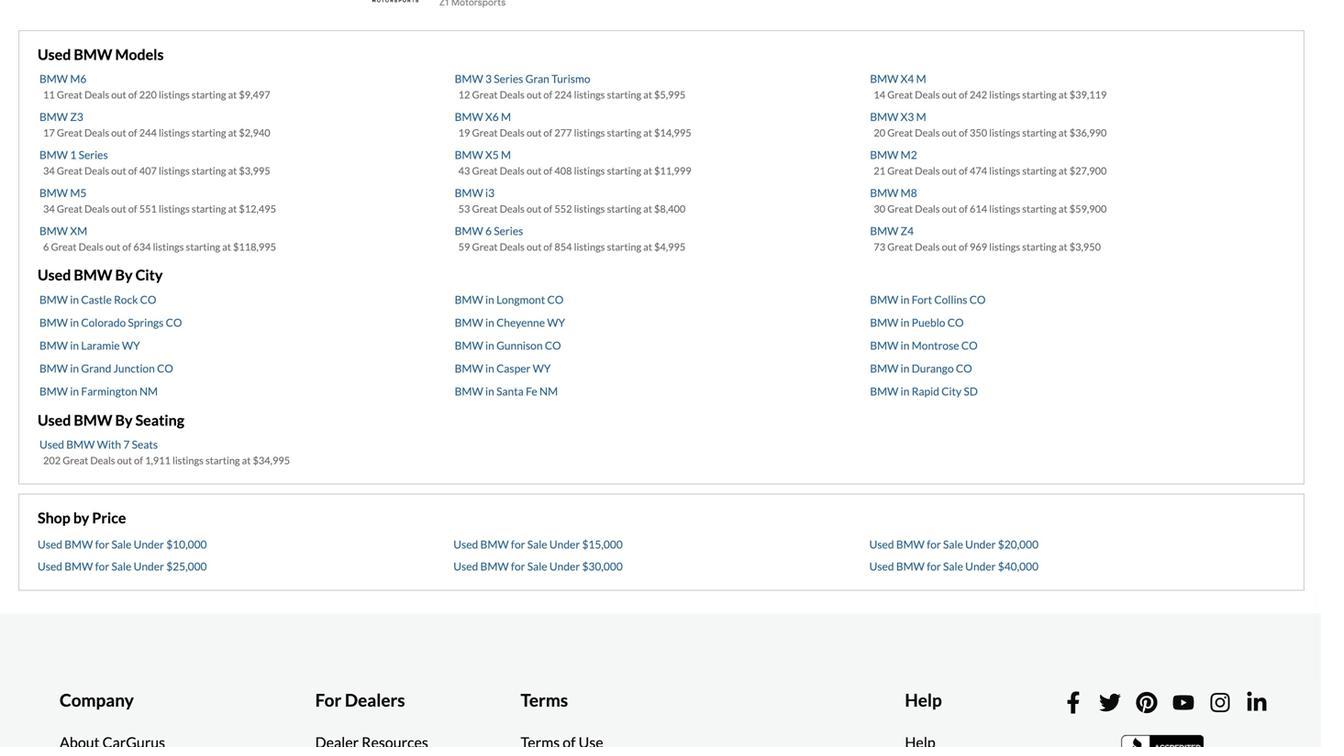 Task type: vqa. For each thing, say whether or not it's contained in the screenshot.
hp inside the 66,032 mi 295 hp 3.6L V6
no



Task type: describe. For each thing, give the bounding box(es) containing it.
bmw m5 link
[[39, 186, 87, 200]]

at inside bmw i3 53 great deals out of 552 listings starting at $8,400
[[643, 203, 652, 215]]

price
[[92, 509, 126, 527]]

at inside bmw m5 34 great deals out of 551 listings starting at $12,495
[[228, 203, 237, 215]]

rapid
[[912, 385, 939, 398]]

listings inside bmw m5 34 great deals out of 551 listings starting at $12,495
[[159, 203, 190, 215]]

bmw down the used bmw for sale under $10,000
[[64, 560, 93, 574]]

starting inside bmw 1 series 34 great deals out of 407 listings starting at $3,995
[[192, 165, 226, 177]]

bmw up the castle
[[74, 266, 112, 284]]

of inside used bmw by seating used bmw with 7 seats 202 great deals out of 1,911 listings starting at $34,995
[[134, 455, 143, 467]]

rock
[[114, 293, 138, 306]]

bmw for bmw m8 30 great deals out of 614 listings starting at $59,900
[[870, 186, 899, 200]]

junction
[[113, 362, 155, 375]]

1,911
[[145, 455, 171, 467]]

co down 'collins'
[[948, 316, 964, 329]]

listings inside "bmw xm 6 great deals out of 634 listings starting at $118,995"
[[153, 241, 184, 253]]

for
[[315, 690, 342, 711]]

great inside used bmw by seating used bmw with 7 seats 202 great deals out of 1,911 listings starting at $34,995
[[63, 455, 88, 467]]

starting inside bmw x4 m 14 great deals out of 242 listings starting at $39,119
[[1022, 89, 1057, 101]]

bmw z4 73 great deals out of 969 listings starting at $3,950
[[870, 224, 1101, 253]]

out inside bmw x5 m 43 great deals out of 408 listings starting at $11,999
[[527, 165, 542, 177]]

bmw for bmw in farmington nm
[[39, 385, 68, 398]]

bmw in farmington nm link
[[39, 385, 158, 398]]

used bmw for sale under $20,000 used bmw for sale under $25,000
[[38, 538, 1039, 574]]

out inside bmw i3 53 great deals out of 552 listings starting at $8,400
[[527, 203, 542, 215]]

starting inside bmw m2 21 great deals out of 474 listings starting at $27,900
[[1022, 165, 1057, 177]]

for for used bmw for sale under $30,000
[[511, 560, 525, 574]]

bmw m5 34 great deals out of 551 listings starting at $12,495
[[39, 186, 276, 215]]

for for used bmw for sale under $20,000 used bmw for sale under $25,000
[[927, 538, 941, 552]]

deals inside bmw x3 m 20 great deals out of 350 listings starting at $36,990
[[915, 127, 940, 139]]

bmw for bmw in cheyenne wy
[[455, 316, 483, 329]]

turismo
[[552, 72, 590, 85]]

out inside bmw x4 m 14 great deals out of 242 listings starting at $39,119
[[942, 89, 957, 101]]

at inside the bmw 3 series gran turismo 12 great deals out of 224 listings starting at $5,995
[[643, 89, 652, 101]]

listings inside the bmw m6 11 great deals out of 220 listings starting at $9,497
[[159, 89, 190, 101]]

by
[[73, 509, 89, 527]]

listings inside bmw z4 73 great deals out of 969 listings starting at $3,950
[[989, 241, 1020, 253]]

$8,400
[[654, 203, 686, 215]]

bmw xm 6 great deals out of 634 listings starting at $118,995
[[39, 224, 276, 253]]

at inside the bmw x6 m 19 great deals out of 277 listings starting at $14,995
[[643, 127, 652, 139]]

great inside bmw 1 series 34 great deals out of 407 listings starting at $3,995
[[57, 165, 82, 177]]

under for used bmw for sale under $20,000 used bmw for sale under $25,000
[[965, 538, 996, 552]]

city for by
[[135, 266, 163, 284]]

in for rapid
[[901, 385, 910, 398]]

great inside bmw i3 53 great deals out of 552 listings starting at $8,400
[[472, 203, 498, 215]]

bmw in rapid city sd link
[[870, 385, 978, 398]]

co right 'collins'
[[970, 293, 986, 306]]

in for longmont
[[485, 293, 494, 306]]

$30,000
[[582, 560, 623, 574]]

2 nm from the left
[[540, 385, 558, 398]]

6 inside bmw 6 series 59 great deals out of 854 listings starting at $4,995
[[485, 224, 492, 238]]

out inside used bmw by seating used bmw with 7 seats 202 great deals out of 1,911 listings starting at $34,995
[[117, 455, 132, 467]]

$14,995
[[654, 127, 691, 139]]

in for farmington
[[70, 385, 79, 398]]

$27,900
[[1070, 165, 1107, 177]]

bmw for bmw in casper wy
[[455, 362, 483, 375]]

sale for used bmw for sale under $20,000 used bmw for sale under $25,000
[[943, 538, 963, 552]]

$39,119
[[1070, 89, 1107, 101]]

bmw z3 link
[[39, 110, 83, 124]]

out inside the bmw m6 11 great deals out of 220 listings starting at $9,497
[[111, 89, 126, 101]]

great inside bmw x3 m 20 great deals out of 350 listings starting at $36,990
[[887, 127, 913, 139]]

seating
[[135, 411, 184, 429]]

bmw x6 m 19 great deals out of 277 listings starting at $14,995
[[455, 110, 691, 139]]

220
[[139, 89, 157, 101]]

at inside bmw z4 73 great deals out of 969 listings starting at $3,950
[[1059, 241, 1068, 253]]

used bmw for sale under $15,000
[[453, 538, 623, 552]]

bmw m6 link
[[39, 72, 87, 85]]

bmw 1 series link
[[39, 148, 108, 162]]

bmw in santa fe nm
[[455, 385, 558, 398]]

at inside "bmw xm 6 great deals out of 634 listings starting at $118,995"
[[222, 241, 231, 253]]

bmw in longmont co
[[455, 293, 564, 306]]

used bmw for sale under $10,000 link
[[38, 538, 207, 552]]

out inside bmw x3 m 20 great deals out of 350 listings starting at $36,990
[[942, 127, 957, 139]]

in for santa
[[485, 385, 494, 398]]

bmw down used bmw for sale under $15,000 "link"
[[480, 560, 509, 574]]

bmw x4 m link
[[870, 72, 926, 85]]

in for fort
[[901, 293, 910, 306]]

in for grand
[[70, 362, 79, 375]]

m for bmw x4 m
[[916, 72, 926, 85]]

19
[[458, 127, 470, 139]]

for for used bmw for sale under $40,000
[[927, 560, 941, 574]]

bmw down 'used bmw for sale under $20,000' link
[[896, 560, 925, 574]]

$3,995
[[239, 165, 270, 177]]

out inside bmw z4 73 great deals out of 969 listings starting at $3,950
[[942, 241, 957, 253]]

552
[[554, 203, 572, 215]]

x4
[[901, 72, 914, 85]]

great inside the bmw 3 series gran turismo 12 great deals out of 224 listings starting at $5,995
[[472, 89, 498, 101]]

starting inside the bmw m6 11 great deals out of 220 listings starting at $9,497
[[192, 89, 226, 101]]

of inside bmw i3 53 great deals out of 552 listings starting at $8,400
[[544, 203, 553, 215]]

starting inside "bmw xm 6 great deals out of 634 listings starting at $118,995"
[[186, 241, 220, 253]]

under for used bmw for sale under $10,000
[[134, 538, 164, 552]]

of inside the bmw m6 11 great deals out of 220 listings starting at $9,497
[[128, 89, 137, 101]]

34 inside bmw 1 series 34 great deals out of 407 listings starting at $3,995
[[43, 165, 55, 177]]

fort
[[912, 293, 932, 306]]

starting inside bmw z4 73 great deals out of 969 listings starting at $3,950
[[1022, 241, 1057, 253]]

used bmw for sale under $30,000 link
[[453, 560, 623, 574]]

224
[[554, 89, 572, 101]]

bmw in fort collins co
[[870, 293, 986, 306]]

bmw 3 series gran turismo 12 great deals out of 224 listings starting at $5,995
[[455, 72, 686, 101]]

bmw for bmw in fort collins co
[[870, 293, 899, 306]]

of inside "bmw xm 6 great deals out of 634 listings starting at $118,995"
[[122, 241, 131, 253]]

bmw in durango co link
[[870, 362, 972, 375]]

bmw in casper wy
[[455, 362, 551, 375]]

bmw for bmw m2 21 great deals out of 474 listings starting at $27,900
[[870, 148, 899, 162]]

deals inside the bmw 3 series gran turismo 12 great deals out of 224 listings starting at $5,995
[[500, 89, 525, 101]]

$36,990
[[1070, 127, 1107, 139]]

6 inside "bmw xm 6 great deals out of 634 listings starting at $118,995"
[[43, 241, 49, 253]]

of inside bmw m5 34 great deals out of 551 listings starting at $12,495
[[128, 203, 137, 215]]

deals inside "bmw xm 6 great deals out of 634 listings starting at $118,995"
[[79, 241, 103, 253]]

with
[[97, 438, 121, 451]]

starting inside bmw z3 17 great deals out of 244 listings starting at $2,940
[[192, 127, 226, 139]]

bmw for bmw x6 m 19 great deals out of 277 listings starting at $14,995
[[455, 110, 483, 124]]

used for used bmw for sale under $30,000
[[453, 560, 478, 574]]

dealers
[[345, 690, 405, 711]]

73
[[874, 241, 885, 253]]

bmw for bmw in grand junction co
[[39, 362, 68, 375]]

bmw up used bmw for sale under $30,000 link
[[480, 538, 509, 552]]

in for gunnison
[[485, 339, 494, 352]]

of inside the bmw 3 series gran turismo 12 great deals out of 224 listings starting at $5,995
[[544, 89, 553, 101]]

m5
[[70, 186, 87, 200]]

listings inside bmw m2 21 great deals out of 474 listings starting at $27,900
[[989, 165, 1020, 177]]

bmw for bmw in colorado springs co
[[39, 316, 68, 329]]

great inside bmw x5 m 43 great deals out of 408 listings starting at $11,999
[[472, 165, 498, 177]]

listings inside used bmw by seating used bmw with 7 seats 202 great deals out of 1,911 listings starting at $34,995
[[173, 455, 204, 467]]

colorado
[[81, 316, 126, 329]]

listings inside bmw 6 series 59 great deals out of 854 listings starting at $4,995
[[574, 241, 605, 253]]

great inside bmw m8 30 great deals out of 614 listings starting at $59,900
[[887, 203, 913, 215]]

bmw m8 30 great deals out of 614 listings starting at $59,900
[[870, 186, 1107, 215]]

deals inside bmw x5 m 43 great deals out of 408 listings starting at $11,999
[[500, 165, 525, 177]]

bmw 3 series gran turismo link
[[455, 72, 590, 85]]

listings inside the bmw x6 m 19 great deals out of 277 listings starting at $14,995
[[574, 127, 605, 139]]

bmw up 'used bmw for sale under $40,000' link
[[896, 538, 925, 552]]

listings inside bmw x3 m 20 great deals out of 350 listings starting at $36,990
[[989, 127, 1020, 139]]

of inside bmw z3 17 great deals out of 244 listings starting at $2,940
[[128, 127, 137, 139]]

farmington
[[81, 385, 137, 398]]

bmw for bmw 1 series 34 great deals out of 407 listings starting at $3,995
[[39, 148, 68, 162]]

bmw left with
[[66, 438, 95, 451]]

in for pueblo
[[901, 316, 910, 329]]

used bmw for sale under $10,000
[[38, 538, 207, 552]]

bmw m6 11 great deals out of 220 listings starting at $9,497
[[39, 72, 270, 101]]

bmw x3 m link
[[870, 110, 926, 124]]

at inside bmw 6 series 59 great deals out of 854 listings starting at $4,995
[[643, 241, 652, 253]]

bmw for bmw z3 17 great deals out of 244 listings starting at $2,940
[[39, 110, 68, 124]]

starting inside used bmw by seating used bmw with 7 seats 202 great deals out of 1,911 listings starting at $34,995
[[206, 455, 240, 467]]

sale for used bmw for sale under $40,000
[[943, 560, 963, 574]]

bmw x5 m link
[[455, 148, 511, 162]]

1 nm from the left
[[139, 385, 158, 398]]

m for bmw x3 m
[[916, 110, 926, 124]]

series for 3
[[494, 72, 523, 85]]

used for used bmw for sale under $40,000
[[869, 560, 894, 574]]

bmw in fort collins co link
[[870, 293, 986, 306]]

starting inside bmw x5 m 43 great deals out of 408 listings starting at $11,999
[[607, 165, 641, 177]]

53
[[458, 203, 470, 215]]

deals inside bmw z4 73 great deals out of 969 listings starting at $3,950
[[915, 241, 940, 253]]

longmont
[[496, 293, 545, 306]]

bmw for bmw in longmont co
[[455, 293, 483, 306]]

of inside bmw m2 21 great deals out of 474 listings starting at $27,900
[[959, 165, 968, 177]]

deals inside bmw i3 53 great deals out of 552 listings starting at $8,400
[[500, 203, 525, 215]]

bmw m2 link
[[870, 148, 917, 162]]

bmw in longmont co link
[[455, 293, 564, 306]]

$59,900
[[1070, 203, 1107, 215]]

city for rapid
[[942, 385, 962, 398]]

deals inside bmw 6 series 59 great deals out of 854 listings starting at $4,995
[[500, 241, 525, 253]]

bmw in grand junction co
[[39, 362, 173, 375]]

bmw xm link
[[39, 224, 87, 238]]

59
[[458, 241, 470, 253]]

used bmw with 7 seats link
[[39, 438, 158, 451]]

deals inside bmw m8 30 great deals out of 614 listings starting at $59,900
[[915, 203, 940, 215]]

durango
[[912, 362, 954, 375]]

14
[[874, 89, 885, 101]]

$9,497
[[239, 89, 270, 101]]

under for used bmw for sale under $30,000
[[549, 560, 580, 574]]

listings inside bmw 1 series 34 great deals out of 407 listings starting at $3,995
[[159, 165, 190, 177]]

fe
[[526, 385, 537, 398]]

out inside bmw m5 34 great deals out of 551 listings starting at $12,495
[[111, 203, 126, 215]]

great inside bmw z3 17 great deals out of 244 listings starting at $2,940
[[57, 127, 82, 139]]

of inside the bmw x6 m 19 great deals out of 277 listings starting at $14,995
[[544, 127, 553, 139]]

bmw for bmw in pueblo co
[[870, 316, 899, 329]]

seats
[[132, 438, 158, 451]]

bmw in farmington nm
[[39, 385, 158, 398]]

deals inside bmw m5 34 great deals out of 551 listings starting at $12,495
[[84, 203, 109, 215]]

of inside bmw m8 30 great deals out of 614 listings starting at $59,900
[[959, 203, 968, 215]]

of inside bmw x3 m 20 great deals out of 350 listings starting at $36,990
[[959, 127, 968, 139]]

bmw for bmw m5 34 great deals out of 551 listings starting at $12,495
[[39, 186, 68, 200]]

out inside the bmw x6 m 19 great deals out of 277 listings starting at $14,995
[[527, 127, 542, 139]]

bmw in colorado springs co
[[39, 316, 182, 329]]

$20,000
[[998, 538, 1039, 552]]

at inside bmw 1 series 34 great deals out of 407 listings starting at $3,995
[[228, 165, 237, 177]]

of inside bmw 1 series 34 great deals out of 407 listings starting at $3,995
[[128, 165, 137, 177]]

at inside used bmw by seating used bmw with 7 seats 202 great deals out of 1,911 listings starting at $34,995
[[242, 455, 251, 467]]

$34,995
[[253, 455, 290, 467]]

wy for bmw in casper wy
[[533, 362, 551, 375]]

at inside bmw m2 21 great deals out of 474 listings starting at $27,900
[[1059, 165, 1068, 177]]

grand
[[81, 362, 111, 375]]

408
[[554, 165, 572, 177]]

great inside bmw m2 21 great deals out of 474 listings starting at $27,900
[[887, 165, 913, 177]]

bmw in pueblo co
[[870, 316, 964, 329]]

co right junction in the left of the page
[[157, 362, 173, 375]]



Task type: locate. For each thing, give the bounding box(es) containing it.
of inside bmw x4 m 14 great deals out of 242 listings starting at $39,119
[[959, 89, 968, 101]]

0 horizontal spatial nm
[[139, 385, 158, 398]]

under down used bmw for sale under $15,000 "link"
[[549, 560, 580, 574]]

m for bmw x6 m
[[501, 110, 511, 124]]

sale for used bmw for sale under $10,000
[[111, 538, 131, 552]]

in for cheyenne
[[485, 316, 494, 329]]

co right springs
[[166, 316, 182, 329]]

deals inside used bmw by seating used bmw with 7 seats 202 great deals out of 1,911 listings starting at $34,995
[[90, 455, 115, 467]]

of inside bmw z4 73 great deals out of 969 listings starting at $3,950
[[959, 241, 968, 253]]

gran
[[525, 72, 549, 85]]

at inside bmw z3 17 great deals out of 244 listings starting at $2,940
[[228, 127, 237, 139]]

854
[[554, 241, 572, 253]]

bmw inside bmw x5 m 43 great deals out of 408 listings starting at $11,999
[[455, 148, 483, 162]]

at
[[228, 89, 237, 101], [643, 89, 652, 101], [1059, 89, 1068, 101], [228, 127, 237, 139], [643, 127, 652, 139], [1059, 127, 1068, 139], [228, 165, 237, 177], [643, 165, 652, 177], [1059, 165, 1068, 177], [228, 203, 237, 215], [643, 203, 652, 215], [1059, 203, 1068, 215], [222, 241, 231, 253], [643, 241, 652, 253], [1059, 241, 1068, 253], [242, 455, 251, 467]]

1 34 from the top
[[43, 165, 55, 177]]

by
[[115, 266, 133, 284], [115, 411, 133, 429]]

bmw for bmw z4 73 great deals out of 969 listings starting at $3,950
[[870, 224, 899, 238]]

at left $39,119
[[1059, 89, 1068, 101]]

bmw up m6
[[74, 45, 112, 63]]

listings right 277
[[574, 127, 605, 139]]

bmw in casper wy link
[[455, 362, 551, 375]]

wy up fe
[[533, 362, 551, 375]]

listings right 552
[[574, 203, 605, 215]]

in up "bmw in cheyenne wy"
[[485, 293, 494, 306]]

bmw up 21
[[870, 148, 899, 162]]

out inside bmw z3 17 great deals out of 244 listings starting at $2,940
[[111, 127, 126, 139]]

for
[[95, 538, 109, 552], [511, 538, 525, 552], [927, 538, 941, 552], [95, 560, 109, 574], [511, 560, 525, 574], [927, 560, 941, 574]]

34 up bmw m5 link at the top left
[[43, 165, 55, 177]]

bmw inside bmw z3 17 great deals out of 244 listings starting at $2,940
[[39, 110, 68, 124]]

bmw in gunnison co link
[[455, 339, 561, 352]]

in left grand
[[70, 362, 79, 375]]

in up bmw in casper wy link
[[485, 339, 494, 352]]

for for used bmw for sale under $10,000
[[95, 538, 109, 552]]

under down 'used bmw for sale under $20,000' link
[[965, 560, 996, 574]]

deals down bmw x5 m link
[[500, 165, 525, 177]]

starting inside bmw x3 m 20 great deals out of 350 listings starting at $36,990
[[1022, 127, 1057, 139]]

out
[[111, 89, 126, 101], [527, 89, 542, 101], [942, 89, 957, 101], [111, 127, 126, 139], [527, 127, 542, 139], [942, 127, 957, 139], [111, 165, 126, 177], [527, 165, 542, 177], [942, 165, 957, 177], [111, 203, 126, 215], [527, 203, 542, 215], [942, 203, 957, 215], [105, 241, 120, 253], [527, 241, 542, 253], [942, 241, 957, 253], [117, 455, 132, 467]]

wy
[[547, 316, 565, 329], [122, 339, 140, 352], [533, 362, 551, 375]]

1 vertical spatial 6
[[43, 241, 49, 253]]

deals down m6
[[84, 89, 109, 101]]

bmw in castle rock co
[[39, 293, 156, 306]]

1 vertical spatial wy
[[122, 339, 140, 352]]

nm down junction in the left of the page
[[139, 385, 158, 398]]

used bmw for sale under $40,000 link
[[869, 560, 1039, 574]]

bmw for bmw in rapid city sd
[[870, 385, 899, 398]]

starting inside bmw m8 30 great deals out of 614 listings starting at $59,900
[[1022, 203, 1057, 215]]

12
[[458, 89, 470, 101]]

bmw left 1
[[39, 148, 68, 162]]

bmw in rapid city sd
[[870, 385, 978, 398]]

bmw for bmw x3 m 20 great deals out of 350 listings starting at $36,990
[[870, 110, 899, 124]]

listings inside bmw z3 17 great deals out of 244 listings starting at $2,940
[[159, 127, 190, 139]]

bmw down by
[[64, 538, 93, 552]]

starting left $11,999
[[607, 165, 641, 177]]

at inside the bmw m6 11 great deals out of 220 listings starting at $9,497
[[228, 89, 237, 101]]

under for used bmw for sale under $40,000
[[965, 560, 996, 574]]

0 vertical spatial wy
[[547, 316, 565, 329]]

bmw up the 43
[[455, 148, 483, 162]]

0 vertical spatial by
[[115, 266, 133, 284]]

deals down "xm"
[[79, 241, 103, 253]]

series down i3
[[494, 224, 523, 238]]

at left '$14,995'
[[643, 127, 652, 139]]

$25,000
[[166, 560, 207, 574]]

for for used bmw for sale under $15,000
[[511, 538, 525, 552]]

bmw up bmw in gunnison co
[[455, 316, 483, 329]]

x5
[[485, 148, 499, 162]]

listings inside bmw m8 30 great deals out of 614 listings starting at $59,900
[[989, 203, 1020, 215]]

great right 202 at the bottom
[[63, 455, 88, 467]]

$118,995
[[233, 241, 276, 253]]

used bmw for sale under $20,000 link
[[869, 538, 1039, 552]]

$5,995
[[654, 89, 686, 101]]

of left 244
[[128, 127, 137, 139]]

great inside the bmw m6 11 great deals out of 220 listings starting at $9,497
[[57, 89, 82, 101]]

listings right 1,911
[[173, 455, 204, 467]]

$3,950
[[1070, 241, 1101, 253]]

43
[[458, 165, 470, 177]]

springs
[[128, 316, 164, 329]]

starting left $3,950
[[1022, 241, 1057, 253]]

$4,995
[[654, 241, 686, 253]]

bmw inside bmw 6 series 59 great deals out of 854 listings starting at $4,995
[[455, 224, 483, 238]]

out left 242
[[942, 89, 957, 101]]

out down "7"
[[117, 455, 132, 467]]

bmw x5 m 43 great deals out of 408 listings starting at $11,999
[[455, 148, 691, 177]]

series inside the bmw 3 series gran turismo 12 great deals out of 224 listings starting at $5,995
[[494, 72, 523, 85]]

pueblo
[[912, 316, 945, 329]]

bmw for bmw in gunnison co
[[455, 339, 483, 352]]

bmw for bmw x4 m 14 great deals out of 242 listings starting at $39,119
[[870, 72, 899, 85]]

202
[[43, 455, 61, 467]]

starting inside bmw m5 34 great deals out of 551 listings starting at $12,495
[[192, 203, 226, 215]]

at left $2,940
[[228, 127, 237, 139]]

out inside bmw m8 30 great deals out of 614 listings starting at $59,900
[[942, 203, 957, 215]]

advertisement region
[[361, 0, 1251, 14]]

2 vertical spatial series
[[494, 224, 523, 238]]

0 vertical spatial city
[[135, 266, 163, 284]]

0 vertical spatial series
[[494, 72, 523, 85]]

sale for used bmw for sale under $15,000
[[527, 538, 547, 552]]

of left the 634
[[122, 241, 131, 253]]

deals inside the bmw m6 11 great deals out of 220 listings starting at $9,497
[[84, 89, 109, 101]]

used bmw models
[[38, 45, 164, 63]]

$2,940
[[239, 127, 270, 139]]

bmw for bmw in castle rock co
[[39, 293, 68, 306]]

wy for bmw in cheyenne wy
[[547, 316, 565, 329]]

used for used bmw by seating used bmw with 7 seats 202 great deals out of 1,911 listings starting at $34,995
[[38, 411, 71, 429]]

used for used bmw models
[[38, 45, 71, 63]]

1 by from the top
[[115, 266, 133, 284]]

co up 'sd'
[[956, 362, 972, 375]]

m8
[[901, 186, 917, 200]]

bmw left the castle
[[39, 293, 68, 306]]

bmw for bmw in santa fe nm
[[455, 385, 483, 398]]

starting left the $8,400
[[607, 203, 641, 215]]

company
[[60, 690, 134, 711]]

6 down i3
[[485, 224, 492, 238]]

bmw inside bmw z4 73 great deals out of 969 listings starting at $3,950
[[870, 224, 899, 238]]

bmw inside bmw 1 series 34 great deals out of 407 listings starting at $3,995
[[39, 148, 68, 162]]

bmw left the farmington
[[39, 385, 68, 398]]

sale down used bmw for sale under $15,000 "link"
[[527, 560, 547, 574]]

in for montrose
[[901, 339, 910, 352]]

bmw m8 link
[[870, 186, 917, 200]]

277
[[554, 127, 572, 139]]

at left $11,999
[[643, 165, 652, 177]]

series for 6
[[494, 224, 523, 238]]

in for laramie
[[70, 339, 79, 352]]

21
[[874, 165, 885, 177]]

starting inside the bmw x6 m 19 great deals out of 277 listings starting at $14,995
[[607, 127, 641, 139]]

1 vertical spatial city
[[942, 385, 962, 398]]

listings
[[159, 89, 190, 101], [574, 89, 605, 101], [989, 89, 1020, 101], [159, 127, 190, 139], [574, 127, 605, 139], [989, 127, 1020, 139], [159, 165, 190, 177], [574, 165, 605, 177], [989, 165, 1020, 177], [159, 203, 190, 215], [574, 203, 605, 215], [989, 203, 1020, 215], [153, 241, 184, 253], [574, 241, 605, 253], [989, 241, 1020, 253], [173, 455, 204, 467]]

bmw for bmw in durango co
[[870, 362, 899, 375]]

listings right 244
[[159, 127, 190, 139]]

2 34 from the top
[[43, 203, 55, 215]]

used for used bmw for sale under $20,000 used bmw for sale under $25,000
[[869, 538, 894, 552]]

co right rock
[[140, 293, 156, 306]]

at inside bmw x4 m 14 great deals out of 242 listings starting at $39,119
[[1059, 89, 1068, 101]]

bmw for bmw x5 m 43 great deals out of 408 listings starting at $11,999
[[455, 148, 483, 162]]

great down bmw x6 m link at the top left of page
[[472, 127, 498, 139]]

out inside "bmw xm 6 great deals out of 634 listings starting at $118,995"
[[105, 241, 120, 253]]

of inside bmw 6 series 59 great deals out of 854 listings starting at $4,995
[[544, 241, 553, 253]]

1 horizontal spatial 6
[[485, 224, 492, 238]]

bmw for bmw in laramie wy
[[39, 339, 68, 352]]

laramie
[[81, 339, 120, 352]]

great down z3
[[57, 127, 82, 139]]

551
[[139, 203, 157, 215]]

deals inside bmw m2 21 great deals out of 474 listings starting at $27,900
[[915, 165, 940, 177]]

for down used bmw for sale under $10,000 link
[[95, 560, 109, 574]]

at inside bmw x3 m 20 great deals out of 350 listings starting at $36,990
[[1059, 127, 1068, 139]]

bmw for bmw xm 6 great deals out of 634 listings starting at $118,995
[[39, 224, 68, 238]]

$40,000
[[998, 560, 1039, 574]]

by for city
[[115, 266, 133, 284]]

of inside bmw x5 m 43 great deals out of 408 listings starting at $11,999
[[544, 165, 553, 177]]

castle
[[81, 293, 112, 306]]

2 vertical spatial wy
[[533, 362, 551, 375]]

starting left $39,119
[[1022, 89, 1057, 101]]

20
[[874, 127, 885, 139]]

2 by from the top
[[115, 411, 133, 429]]

of left the 551
[[128, 203, 137, 215]]

bmw inside bmw m2 21 great deals out of 474 listings starting at $27,900
[[870, 148, 899, 162]]

listings inside bmw x5 m 43 great deals out of 408 listings starting at $11,999
[[574, 165, 605, 177]]

$15,000
[[582, 538, 623, 552]]

starting left $5,995
[[607, 89, 641, 101]]

in left the 'rapid'
[[901, 385, 910, 398]]

in for castle
[[70, 293, 79, 306]]

out inside bmw 6 series 59 great deals out of 854 listings starting at $4,995
[[527, 241, 542, 253]]

1 vertical spatial 34
[[43, 203, 55, 215]]

co right longmont
[[547, 293, 564, 306]]

30
[[874, 203, 885, 215]]

used for used bmw by city
[[38, 266, 71, 284]]

at left $34,995
[[242, 455, 251, 467]]

bmw for bmw 3 series gran turismo 12 great deals out of 224 listings starting at $5,995
[[455, 72, 483, 85]]

of down seats
[[134, 455, 143, 467]]

1 horizontal spatial nm
[[540, 385, 558, 398]]

634
[[133, 241, 151, 253]]

7
[[123, 438, 130, 451]]

great inside bmw x4 m 14 great deals out of 242 listings starting at $39,119
[[887, 89, 913, 101]]

bmw inside the bmw x6 m 19 great deals out of 277 listings starting at $14,995
[[455, 110, 483, 124]]

by for seating
[[115, 411, 133, 429]]

gunnison
[[496, 339, 543, 352]]

sd
[[964, 385, 978, 398]]

for dealers
[[315, 690, 405, 711]]

m inside the bmw x6 m 19 great deals out of 277 listings starting at $14,995
[[501, 110, 511, 124]]

sale up used bmw for sale under $30,000 link
[[527, 538, 547, 552]]

click for the bbb business review of this auto listing service in cambridge ma image
[[1121, 734, 1209, 748]]

santa
[[496, 385, 524, 398]]

deals down m2
[[915, 165, 940, 177]]

bmw 6 series link
[[455, 224, 523, 238]]

bmw up bmw in laramie wy link
[[39, 316, 68, 329]]

of left 242
[[959, 89, 968, 101]]

wy for bmw in laramie wy
[[122, 339, 140, 352]]

great down bmw 6 series link
[[472, 241, 498, 253]]

m for bmw x5 m
[[501, 148, 511, 162]]

$12,495
[[239, 203, 276, 215]]

great inside "bmw xm 6 great deals out of 634 listings starting at $118,995"
[[51, 241, 77, 253]]

wy up junction in the left of the page
[[122, 339, 140, 352]]

out left 220
[[111, 89, 126, 101]]

in left durango
[[901, 362, 910, 375]]

bmw in cheyenne wy link
[[455, 316, 565, 329]]

bmw up 14
[[870, 72, 899, 85]]

bmw in montrose co
[[870, 339, 978, 352]]

1 horizontal spatial city
[[942, 385, 962, 398]]

of left 552
[[544, 203, 553, 215]]

used for used bmw for sale under $15,000
[[453, 538, 478, 552]]

great inside bmw 6 series 59 great deals out of 854 listings starting at $4,995
[[472, 241, 498, 253]]

great
[[57, 89, 82, 101], [472, 89, 498, 101], [887, 89, 913, 101], [57, 127, 82, 139], [472, 127, 498, 139], [887, 127, 913, 139], [57, 165, 82, 177], [472, 165, 498, 177], [887, 165, 913, 177], [57, 203, 82, 215], [472, 203, 498, 215], [887, 203, 913, 215], [51, 241, 77, 253], [472, 241, 498, 253], [887, 241, 913, 253], [63, 455, 88, 467]]

$10,000
[[166, 538, 207, 552]]

deals
[[84, 89, 109, 101], [500, 89, 525, 101], [915, 89, 940, 101], [84, 127, 109, 139], [500, 127, 525, 139], [915, 127, 940, 139], [84, 165, 109, 177], [500, 165, 525, 177], [915, 165, 940, 177], [84, 203, 109, 215], [500, 203, 525, 215], [915, 203, 940, 215], [79, 241, 103, 253], [500, 241, 525, 253], [915, 241, 940, 253], [90, 455, 115, 467]]

under for used bmw for sale under $15,000
[[549, 538, 580, 552]]

out inside bmw 1 series 34 great deals out of 407 listings starting at $3,995
[[111, 165, 126, 177]]

deals inside bmw z3 17 great deals out of 244 listings starting at $2,940
[[84, 127, 109, 139]]

great inside bmw m5 34 great deals out of 551 listings starting at $12,495
[[57, 203, 82, 215]]

in left santa
[[485, 385, 494, 398]]

for down used bmw for sale under $15,000 "link"
[[511, 560, 525, 574]]

at left $9,497
[[228, 89, 237, 101]]

1 vertical spatial series
[[79, 148, 108, 162]]

m inside bmw x5 m 43 great deals out of 408 listings starting at $11,999
[[501, 148, 511, 162]]

starting left $27,900
[[1022, 165, 1057, 177]]

m2
[[901, 148, 917, 162]]

bmw up 20
[[870, 110, 899, 124]]

series for 1
[[79, 148, 108, 162]]

city
[[135, 266, 163, 284], [942, 385, 962, 398]]

deals up m2
[[915, 127, 940, 139]]

listings right the 634
[[153, 241, 184, 253]]

350
[[970, 127, 987, 139]]

bmw inside bmw m8 30 great deals out of 614 listings starting at $59,900
[[870, 186, 899, 200]]

out inside bmw m2 21 great deals out of 474 listings starting at $27,900
[[942, 165, 957, 177]]

under up 'used bmw for sale under $40,000' link
[[965, 538, 996, 552]]

m right 'x5'
[[501, 148, 511, 162]]

m right the x4 on the top of the page
[[916, 72, 926, 85]]

terms
[[521, 690, 568, 711]]

bmw up the "used bmw with 7 seats" link
[[74, 411, 112, 429]]

starting left the $118,995
[[186, 241, 220, 253]]

bmw for bmw in montrose co
[[870, 339, 899, 352]]

series inside bmw 6 series 59 great deals out of 854 listings starting at $4,995
[[494, 224, 523, 238]]

under down used bmw for sale under $10,000 link
[[134, 560, 164, 574]]

$11,999
[[654, 165, 691, 177]]

used for used bmw for sale under $10,000
[[38, 538, 62, 552]]

listings inside the bmw 3 series gran turismo 12 great deals out of 224 listings starting at $5,995
[[574, 89, 605, 101]]

in for colorado
[[70, 316, 79, 329]]

z3
[[70, 110, 83, 124]]

at left $5,995
[[643, 89, 652, 101]]

montrose
[[912, 339, 959, 352]]

listings inside bmw i3 53 great deals out of 552 listings starting at $8,400
[[574, 203, 605, 215]]

co right 'montrose'
[[961, 339, 978, 352]]

bmw left the laramie
[[39, 339, 68, 352]]

starting inside bmw i3 53 great deals out of 552 listings starting at $8,400
[[607, 203, 641, 215]]

bmw
[[74, 45, 112, 63], [39, 72, 68, 85], [455, 72, 483, 85], [870, 72, 899, 85], [39, 110, 68, 124], [455, 110, 483, 124], [870, 110, 899, 124], [39, 148, 68, 162], [455, 148, 483, 162], [870, 148, 899, 162], [39, 186, 68, 200], [455, 186, 483, 200], [870, 186, 899, 200], [39, 224, 68, 238], [455, 224, 483, 238], [870, 224, 899, 238], [74, 266, 112, 284], [39, 293, 68, 306], [455, 293, 483, 306], [870, 293, 899, 306], [39, 316, 68, 329], [455, 316, 483, 329], [870, 316, 899, 329], [39, 339, 68, 352], [455, 339, 483, 352], [870, 339, 899, 352], [39, 362, 68, 375], [455, 362, 483, 375], [870, 362, 899, 375], [39, 385, 68, 398], [455, 385, 483, 398], [870, 385, 899, 398], [74, 411, 112, 429], [66, 438, 95, 451], [64, 538, 93, 552], [480, 538, 509, 552], [896, 538, 925, 552], [64, 560, 93, 574], [480, 560, 509, 574], [896, 560, 925, 574]]

0 horizontal spatial city
[[135, 266, 163, 284]]

deals down bmw 3 series gran turismo link
[[500, 89, 525, 101]]

great inside bmw z4 73 great deals out of 969 listings starting at $3,950
[[887, 241, 913, 253]]

1 vertical spatial by
[[115, 411, 133, 429]]

starting
[[192, 89, 226, 101], [607, 89, 641, 101], [1022, 89, 1057, 101], [192, 127, 226, 139], [607, 127, 641, 139], [1022, 127, 1057, 139], [192, 165, 226, 177], [607, 165, 641, 177], [1022, 165, 1057, 177], [192, 203, 226, 215], [607, 203, 641, 215], [1022, 203, 1057, 215], [186, 241, 220, 253], [607, 241, 641, 253], [1022, 241, 1057, 253], [206, 455, 240, 467]]

m inside bmw x4 m 14 great deals out of 242 listings starting at $39,119
[[916, 72, 926, 85]]

bmw up the bmw in cheyenne wy link on the top of the page
[[455, 293, 483, 306]]

in for durango
[[901, 362, 910, 375]]

bmw for bmw i3 53 great deals out of 552 listings starting at $8,400
[[455, 186, 483, 200]]

bmw i3 53 great deals out of 552 listings starting at $8,400
[[455, 186, 686, 215]]

34 inside bmw m5 34 great deals out of 551 listings starting at $12,495
[[43, 203, 55, 215]]

series inside bmw 1 series 34 great deals out of 407 listings starting at $3,995
[[79, 148, 108, 162]]

under
[[134, 538, 164, 552], [549, 538, 580, 552], [965, 538, 996, 552], [134, 560, 164, 574], [549, 560, 580, 574], [965, 560, 996, 574]]

cheyenne
[[496, 316, 545, 329]]

starting left $34,995
[[206, 455, 240, 467]]

bmw 6 series 59 great deals out of 854 listings starting at $4,995
[[455, 224, 686, 253]]

listings inside bmw x4 m 14 great deals out of 242 listings starting at $39,119
[[989, 89, 1020, 101]]

deals inside bmw x4 m 14 great deals out of 242 listings starting at $39,119
[[915, 89, 940, 101]]

co right gunnison
[[545, 339, 561, 352]]

deals down bmw 1 series link
[[84, 165, 109, 177]]

0 vertical spatial 34
[[43, 165, 55, 177]]

bmw left m5
[[39, 186, 68, 200]]

great inside the bmw x6 m 19 great deals out of 277 listings starting at $14,995
[[472, 127, 498, 139]]

for down price
[[95, 538, 109, 552]]

bmw in grand junction co link
[[39, 362, 173, 375]]

city down the 634
[[135, 266, 163, 284]]

deals inside bmw 1 series 34 great deals out of 407 listings starting at $3,995
[[84, 165, 109, 177]]

starting inside bmw 6 series 59 great deals out of 854 listings starting at $4,995
[[607, 241, 641, 253]]

bmw for bmw m6 11 great deals out of 220 listings starting at $9,497
[[39, 72, 68, 85]]

great down 3
[[472, 89, 498, 101]]

in for casper
[[485, 362, 494, 375]]

0 vertical spatial 6
[[485, 224, 492, 238]]

in left casper
[[485, 362, 494, 375]]

bmw in laramie wy link
[[39, 339, 140, 352]]

out inside the bmw 3 series gran turismo 12 great deals out of 224 listings starting at $5,995
[[527, 89, 542, 101]]

help
[[905, 690, 942, 711]]

of left 854
[[544, 241, 553, 253]]

in left fort on the right
[[901, 293, 910, 306]]

bmw up 'bmw in santa fe nm' link
[[455, 362, 483, 375]]

at left $4,995
[[643, 241, 652, 253]]

under up used bmw for sale under $30,000 link
[[549, 538, 580, 552]]

bmw in cheyenne wy
[[455, 316, 565, 329]]

bmw inside the bmw m6 11 great deals out of 220 listings starting at $9,497
[[39, 72, 68, 85]]

0 horizontal spatial 6
[[43, 241, 49, 253]]

deals down m5
[[84, 203, 109, 215]]

x3
[[901, 110, 914, 124]]

out left 277
[[527, 127, 542, 139]]

407
[[139, 165, 157, 177]]

bmw for bmw 6 series 59 great deals out of 854 listings starting at $4,995
[[455, 224, 483, 238]]

sale down used bmw for sale under $10,000 link
[[111, 560, 131, 574]]

sale for used bmw for sale under $30,000
[[527, 560, 547, 574]]

969
[[970, 241, 987, 253]]

used bmw for sale under $15,000 link
[[453, 538, 623, 552]]

bmw 1 series 34 great deals out of 407 listings starting at $3,995
[[39, 148, 270, 177]]

11
[[43, 89, 55, 101]]

great down the bmw m6 link
[[57, 89, 82, 101]]

m right x3
[[916, 110, 926, 124]]



